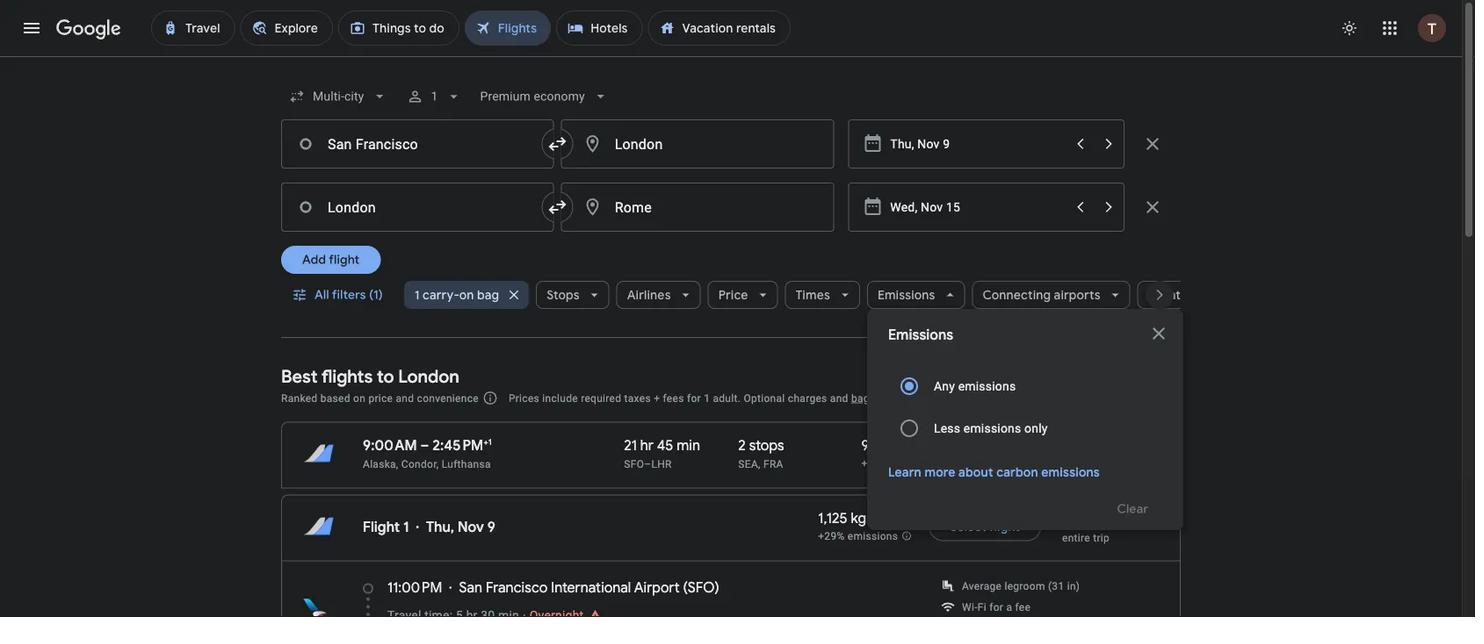 Task type: vqa. For each thing, say whether or not it's contained in the screenshot.
10:00 PM – 3:55 PM + 1
no



Task type: describe. For each thing, give the bounding box(es) containing it.
price
[[718, 287, 748, 303]]

flight 1
[[363, 518, 409, 536]]

carbon
[[996, 465, 1038, 481]]

Departure time: 11:00 PM. text field
[[387, 579, 442, 597]]

airports
[[1054, 287, 1101, 303]]

alaska, condor, lufthansa
[[363, 458, 491, 470]]

fra
[[763, 458, 783, 470]]

bag inside "popup button"
[[477, 287, 499, 303]]

connecting airports button
[[972, 274, 1130, 316]]

change appearance image
[[1328, 7, 1371, 49]]

emissions button
[[867, 274, 965, 316]]

+6%
[[861, 458, 882, 470]]

legroom
[[1005, 580, 1045, 593]]

prices
[[509, 392, 539, 405]]

optional
[[744, 392, 785, 405]]

airlines button
[[616, 274, 701, 316]]

+6% emissions
[[861, 458, 935, 470]]

45
[[657, 437, 673, 455]]

min
[[677, 437, 700, 455]]

wi-
[[962, 601, 978, 614]]

11:00 pm
[[387, 579, 442, 597]]

adult.
[[713, 392, 741, 405]]

1 inside "popup button"
[[414, 287, 420, 303]]

all filters (1)
[[315, 287, 383, 303]]

best
[[281, 365, 318, 388]]

only
[[1024, 421, 1048, 436]]

kg for 1,125
[[851, 509, 866, 527]]

charges
[[788, 392, 827, 405]]

alaska,
[[363, 458, 398, 470]]

less
[[934, 421, 960, 436]]

Departure time: 9:00 AM. text field
[[363, 437, 417, 455]]

less emissions only
[[934, 421, 1048, 436]]

fi
[[978, 601, 987, 614]]

connecting
[[983, 287, 1051, 303]]

nov
[[458, 518, 484, 536]]

Departure text field
[[890, 184, 1065, 231]]

1,125 kg co
[[818, 509, 891, 527]]

(31
[[1048, 580, 1064, 593]]

1 and from the left
[[396, 392, 414, 405]]

learn more about carbon emissions
[[888, 465, 1100, 481]]

2 fees from the left
[[872, 392, 894, 405]]

stops button
[[536, 274, 609, 316]]

duration button
[[1137, 274, 1229, 316]]

stops
[[547, 287, 580, 303]]

leaves san francisco international airport at 9:00 am on thursday, november 9 and arrives at heathrow airport at 2:45 pm on friday, november 10. element
[[363, 437, 492, 455]]

connecting airports
[[983, 287, 1101, 303]]

0 horizontal spatial –
[[420, 437, 429, 455]]

hr
[[640, 437, 654, 455]]

on for based
[[353, 392, 366, 405]]

any
[[934, 379, 955, 394]]

average legroom (31 in)
[[962, 580, 1080, 593]]

2 entire trip from the top
[[1062, 532, 1110, 544]]

any emissions
[[934, 379, 1016, 394]]

9
[[487, 518, 495, 536]]

emissions option group
[[888, 365, 1162, 450]]

convenience
[[417, 392, 479, 405]]

select
[[950, 520, 986, 535]]

add flight button
[[281, 246, 381, 274]]

ranked
[[281, 392, 318, 405]]

prices include required taxes + fees for 1 adult. optional charges and bag fees may apply. passenger assistance
[[509, 392, 1060, 405]]

0 horizontal spatial for
[[687, 392, 701, 405]]

in)
[[1067, 580, 1080, 593]]

apply.
[[920, 392, 949, 405]]

co for 1,125 kg co
[[869, 509, 891, 527]]

1 inside 'popup button'
[[431, 89, 438, 104]]

2 stops sea , fra
[[738, 437, 784, 470]]

1 vertical spatial emissions
[[888, 326, 953, 344]]

thu,
[[426, 518, 454, 536]]

duration
[[1148, 287, 1199, 303]]

lhr
[[651, 458, 672, 470]]

sfo inside 21 hr 45 min sfo – lhr
[[624, 458, 644, 470]]

passenger
[[952, 392, 1004, 405]]

0 vertical spatial +
[[654, 392, 660, 405]]

emissions for less emissions only
[[964, 421, 1021, 436]]

include
[[542, 392, 578, 405]]

francisco
[[486, 579, 548, 597]]

international
[[551, 579, 631, 597]]

select flight button
[[929, 506, 1041, 549]]

sea
[[738, 458, 758, 470]]

2 stops flight. element
[[738, 437, 784, 457]]

total duration 21 hr 45 min. element
[[624, 437, 738, 457]]

+29%
[[818, 531, 845, 543]]

kg for 923
[[888, 437, 903, 455]]

a
[[1006, 601, 1012, 614]]

2
[[738, 437, 746, 455]]

remove flight from london to rome on wed, nov 15 image
[[1142, 197, 1163, 218]]

close dialog image
[[1148, 323, 1169, 344]]

none search field containing emissions
[[281, 76, 1229, 531]]

assistance
[[1007, 392, 1060, 405]]

airport
[[634, 579, 680, 597]]

9:00 am
[[363, 437, 417, 455]]



Task type: locate. For each thing, give the bounding box(es) containing it.
kg up +6% emissions
[[888, 437, 903, 455]]

1 horizontal spatial +
[[654, 392, 660, 405]]

times button
[[785, 274, 860, 316]]

1 vertical spatial flight
[[989, 520, 1020, 535]]

1 horizontal spatial co
[[906, 437, 928, 455]]

entire trip up in)
[[1062, 532, 1110, 544]]

923 kg co
[[861, 437, 928, 455]]

0 horizontal spatial co
[[869, 509, 891, 527]]

+ right taxes
[[654, 392, 660, 405]]

fees right taxes
[[663, 392, 684, 405]]

required
[[581, 392, 621, 405]]

emissions for +29% emissions
[[848, 531, 898, 543]]

sfo
[[624, 458, 644, 470], [688, 579, 715, 597]]

select flight
[[950, 520, 1020, 535]]

2 trip from the top
[[1093, 532, 1110, 544]]

1 vertical spatial –
[[644, 458, 651, 470]]

san francisco international airport ( sfo )
[[459, 579, 719, 597]]

flight for select flight
[[989, 520, 1020, 535]]

flight
[[363, 518, 400, 536]]

0 vertical spatial flight
[[329, 252, 360, 268]]

emissions for any emissions
[[958, 379, 1016, 394]]

0 vertical spatial kg
[[888, 437, 903, 455]]

1,125
[[818, 509, 848, 527]]

1 vertical spatial bag
[[851, 392, 870, 405]]

flight inside select flight button
[[989, 520, 1020, 535]]

best flights to london
[[281, 365, 459, 388]]

emissions right carbon
[[1041, 465, 1100, 481]]

0 horizontal spatial fees
[[663, 392, 684, 405]]

(
[[683, 579, 688, 597]]

1 vertical spatial +
[[483, 437, 488, 448]]

emissions
[[958, 379, 1016, 394], [964, 421, 1021, 436], [885, 458, 935, 470], [1041, 465, 1100, 481], [848, 531, 898, 543]]

emissions inside emissions popup button
[[878, 287, 935, 303]]

+
[[654, 392, 660, 405], [483, 437, 488, 448]]

co up +6% emissions
[[906, 437, 928, 455]]

fee
[[1015, 601, 1031, 614]]

sfo down "21"
[[624, 458, 644, 470]]

21 hr 45 min sfo – lhr
[[624, 437, 700, 470]]

next image
[[1139, 274, 1181, 316]]

trip
[[1093, 459, 1110, 471], [1093, 532, 1110, 544]]

flight right the add on the left
[[329, 252, 360, 268]]

average
[[962, 580, 1002, 593]]

filters
[[332, 287, 366, 303]]

emissions down passenger assistance button
[[964, 421, 1021, 436]]

2:45 pm
[[433, 437, 483, 455]]

1 vertical spatial entire trip
[[1062, 532, 1110, 544]]

+29% emissions
[[818, 531, 898, 543]]

to
[[377, 365, 394, 388]]

co up +29% emissions
[[869, 509, 891, 527]]

fees left may
[[872, 392, 894, 405]]

wi-fi for a fee
[[962, 601, 1031, 614]]

flights
[[321, 365, 373, 388]]

on inside "popup button"
[[459, 287, 474, 303]]

1 vertical spatial entire
[[1062, 532, 1090, 544]]

0 vertical spatial sfo
[[624, 458, 644, 470]]

1 horizontal spatial fees
[[872, 392, 894, 405]]

+ inside 9:00 am – 2:45 pm + 1
[[483, 437, 488, 448]]

– down hr
[[644, 458, 651, 470]]

co
[[906, 437, 928, 455], [869, 509, 891, 527]]

– inside 21 hr 45 min sfo – lhr
[[644, 458, 651, 470]]

923
[[861, 437, 884, 455]]

learn more about carbon emissions link
[[888, 465, 1100, 481]]

0 vertical spatial entire trip
[[1062, 459, 1110, 471]]

1 horizontal spatial on
[[459, 287, 474, 303]]

entire trip right carbon
[[1062, 459, 1110, 471]]

entire up in)
[[1062, 532, 1090, 544]]

times
[[796, 287, 830, 303]]

co for 923 kg co
[[906, 437, 928, 455]]

price
[[368, 392, 393, 405]]

entire right carbon
[[1062, 459, 1090, 471]]

0 vertical spatial on
[[459, 287, 474, 303]]

2 entire from the top
[[1062, 532, 1090, 544]]

and right charges
[[830, 392, 848, 405]]

emissions for +6% emissions
[[885, 458, 935, 470]]

all
[[315, 287, 329, 303]]

kg
[[888, 437, 903, 455], [851, 509, 866, 527]]

+ up lufthansa
[[483, 437, 488, 448]]

0 vertical spatial bag
[[477, 287, 499, 303]]

emissions right times popup button
[[878, 287, 935, 303]]

1 vertical spatial trip
[[1093, 532, 1110, 544]]

–
[[420, 437, 429, 455], [644, 458, 651, 470]]

on
[[459, 287, 474, 303], [353, 392, 366, 405]]

1 horizontal spatial –
[[644, 458, 651, 470]]

1 horizontal spatial and
[[830, 392, 848, 405]]

learn
[[888, 465, 922, 481]]

sfo right airport
[[688, 579, 715, 597]]

for left the 'adult.'
[[687, 392, 701, 405]]

1 vertical spatial on
[[353, 392, 366, 405]]

stops
[[749, 437, 784, 455]]

flight
[[329, 252, 360, 268], [989, 520, 1020, 535]]

Arrival time: 2:45 PM on  Friday, November 10. text field
[[433, 437, 492, 455]]

0 horizontal spatial and
[[396, 392, 414, 405]]

flight for add flight
[[329, 252, 360, 268]]

bag right carry-
[[477, 287, 499, 303]]

1 vertical spatial sfo
[[688, 579, 715, 597]]

emissions
[[878, 287, 935, 303], [888, 326, 953, 344]]

0 horizontal spatial sfo
[[624, 458, 644, 470]]

carry-
[[423, 287, 459, 303]]

fees
[[663, 392, 684, 405], [872, 392, 894, 405]]

on for carry-
[[459, 287, 474, 303]]

0 horizontal spatial +
[[483, 437, 488, 448]]

london
[[398, 365, 459, 388]]

emissions up less emissions only
[[958, 379, 1016, 394]]

1 vertical spatial co
[[869, 509, 891, 527]]

bag fees button
[[851, 392, 894, 405]]

1 carry-on bag
[[414, 287, 499, 303]]

emissions down emissions popup button
[[888, 326, 953, 344]]

0 vertical spatial –
[[420, 437, 429, 455]]

learn more about ranking image
[[482, 391, 498, 406]]

1 horizontal spatial flight
[[989, 520, 1020, 535]]

lufthansa
[[442, 458, 491, 470]]

1 horizontal spatial sfo
[[688, 579, 715, 597]]

None field
[[281, 81, 396, 112], [473, 81, 617, 112], [281, 81, 396, 112], [473, 81, 617, 112]]

flight right select at the bottom right
[[989, 520, 1020, 535]]

entire trip
[[1062, 459, 1110, 471], [1062, 532, 1110, 544]]

more
[[925, 465, 955, 481]]

9:00 am – 2:45 pm + 1
[[363, 437, 492, 455]]

flight inside add flight button
[[329, 252, 360, 268]]

emissions down the 923 kg co
[[885, 458, 935, 470]]

 image
[[523, 609, 526, 618]]

1 fees from the left
[[663, 392, 684, 405]]

airlines
[[627, 287, 671, 303]]

1 horizontal spatial bag
[[851, 392, 870, 405]]

None text field
[[281, 119, 554, 169], [561, 119, 834, 169], [281, 183, 554, 232], [561, 183, 834, 232], [281, 119, 554, 169], [561, 119, 834, 169], [281, 183, 554, 232], [561, 183, 834, 232]]

1 vertical spatial for
[[989, 601, 1003, 614]]

1 trip from the top
[[1093, 459, 1110, 471]]

21
[[624, 437, 637, 455]]

None search field
[[281, 76, 1229, 531]]

san
[[459, 579, 482, 597]]

0 vertical spatial emissions
[[878, 287, 935, 303]]

0 vertical spatial co
[[906, 437, 928, 455]]

emissions down 1,125 kg co
[[848, 531, 898, 543]]

main menu image
[[21, 18, 42, 39]]

1 carry-on bag button
[[404, 274, 529, 316]]

and right price at the left of page
[[396, 392, 414, 405]]

0 vertical spatial entire
[[1062, 459, 1090, 471]]

kg up +29% emissions
[[851, 509, 866, 527]]

1 inside 9:00 am – 2:45 pm + 1
[[488, 437, 492, 448]]

(1)
[[369, 287, 383, 303]]

swap origin and destination. image
[[547, 197, 568, 218]]

1 vertical spatial kg
[[851, 509, 866, 527]]

condor,
[[401, 458, 439, 470]]

1 horizontal spatial kg
[[888, 437, 903, 455]]

1 horizontal spatial for
[[989, 601, 1003, 614]]

1 entire trip from the top
[[1062, 459, 1110, 471]]

layover (1 of 2) is a 6 hr 41 min layover at seattle-tacoma international airport in seattle. layover (2 of 2) is a 1 hr 10 min layover at frankfurt airport in frankfurt. element
[[738, 457, 853, 471]]

1 entire from the top
[[1062, 459, 1090, 471]]

0 horizontal spatial bag
[[477, 287, 499, 303]]

2 and from the left
[[830, 392, 848, 405]]

swap origin and destination. image
[[547, 134, 568, 155]]

0 horizontal spatial flight
[[329, 252, 360, 268]]

price button
[[708, 274, 778, 316]]

all filters (1) button
[[281, 274, 397, 316]]

0 horizontal spatial kg
[[851, 509, 866, 527]]

– up the alaska, condor, lufthansa
[[420, 437, 429, 455]]

bag
[[477, 287, 499, 303], [851, 392, 870, 405]]

0 horizontal spatial on
[[353, 392, 366, 405]]

loading results progress bar
[[0, 56, 1462, 60]]

for left a at bottom
[[989, 601, 1003, 614]]

remove flight from san francisco to london on thu, nov 9 image
[[1142, 134, 1163, 155]]

based
[[320, 392, 350, 405]]

0 vertical spatial trip
[[1093, 459, 1110, 471]]

1 button
[[399, 76, 470, 118]]

Departure text field
[[890, 120, 1065, 168]]

0 vertical spatial for
[[687, 392, 701, 405]]

taxes
[[624, 392, 651, 405]]

passenger assistance button
[[952, 392, 1060, 405]]

thu, nov 9
[[426, 518, 495, 536]]

bag left may
[[851, 392, 870, 405]]

for
[[687, 392, 701, 405], [989, 601, 1003, 614]]



